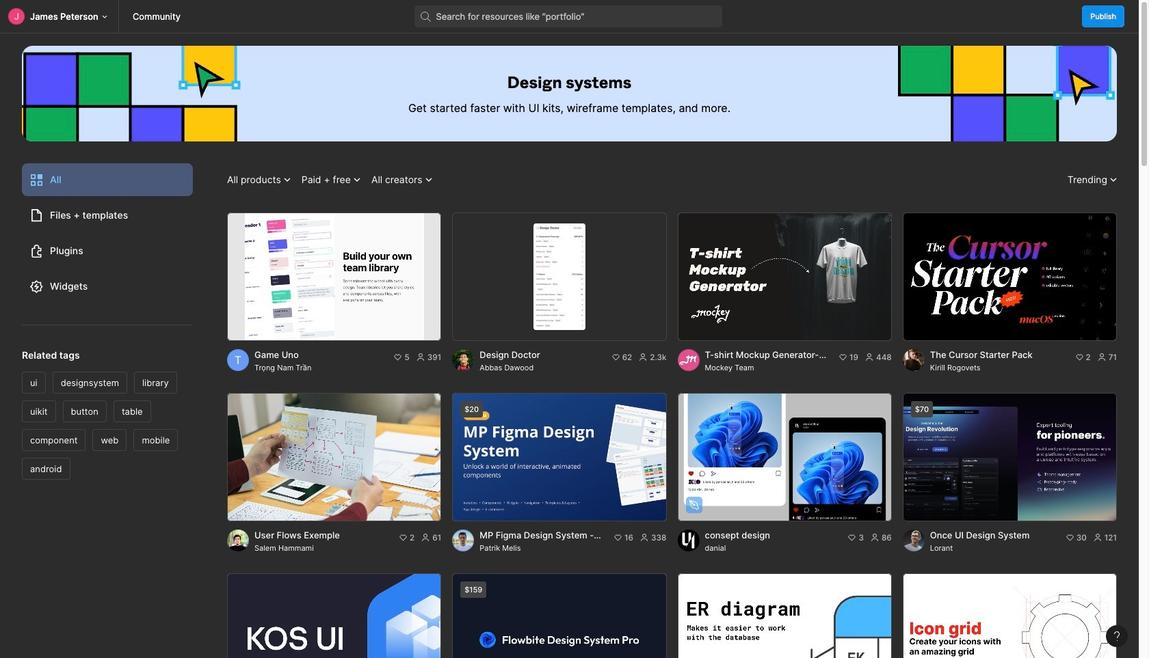 Task type: describe. For each thing, give the bounding box(es) containing it.
game uno image
[[227, 213, 441, 341]]

design doctor image
[[463, 224, 656, 330]]

t-shirt mockup generator- mockey.ai image
[[678, 213, 892, 341]]

help image
[[1114, 632, 1120, 642]]

user flows exemple image
[[227, 393, 441, 522]]

kos ui. сross-platform design system for products based on the kasperskyos platform image
[[227, 574, 441, 659]]

mp figma design system - premium image
[[452, 393, 667, 522]]



Task type: vqa. For each thing, say whether or not it's contained in the screenshot.
the User Flows Exemple image
yes



Task type: locate. For each thing, give the bounding box(es) containing it.
search large 32 image
[[414, 5, 436, 27]]

consept design image
[[678, 393, 892, 522]]

the cursor starter pack image
[[903, 213, 1117, 341]]

Search for resources like "portfolio" text field
[[436, 8, 711, 25]]

er diagram image
[[678, 574, 892, 659]]

once ui design system image
[[903, 393, 1117, 522]]

icon grid image
[[903, 574, 1117, 659]]

flowbite design system pro image
[[452, 574, 667, 659]]



